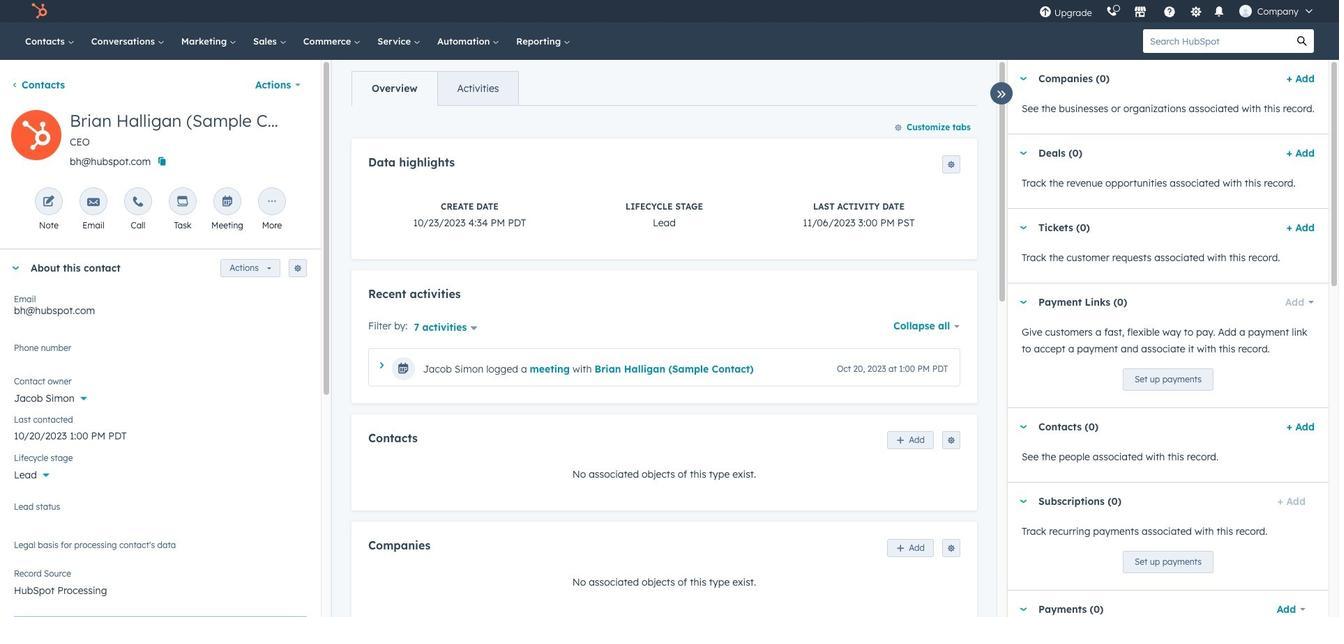 Task type: locate. For each thing, give the bounding box(es) containing it.
None text field
[[14, 341, 307, 369]]

call image
[[132, 196, 144, 209]]

menu
[[1032, 0, 1322, 22]]

caret image
[[1019, 226, 1027, 230], [11, 267, 20, 270]]

1 horizontal spatial caret image
[[1019, 226, 1027, 230]]

navigation
[[352, 71, 519, 106]]

0 horizontal spatial caret image
[[11, 267, 20, 270]]

email image
[[87, 196, 100, 209]]

note image
[[43, 196, 55, 209]]

alert
[[14, 617, 307, 618]]

0 vertical spatial caret image
[[1019, 226, 1027, 230]]

caret image
[[1019, 77, 1027, 81], [1019, 152, 1027, 155], [1019, 301, 1027, 304], [380, 363, 384, 369], [1019, 426, 1027, 429], [1019, 500, 1027, 504], [1019, 609, 1027, 612]]



Task type: vqa. For each thing, say whether or not it's contained in the screenshot.
marketplaces 'image'
yes



Task type: describe. For each thing, give the bounding box(es) containing it.
1 vertical spatial caret image
[[11, 267, 20, 270]]

Search HubSpot search field
[[1143, 29, 1290, 53]]

jacob simon image
[[1239, 5, 1252, 17]]

manage card settings image
[[294, 265, 302, 273]]

meeting image
[[221, 196, 234, 209]]

marketplaces image
[[1134, 6, 1146, 19]]

task image
[[176, 196, 189, 209]]

more image
[[266, 196, 278, 209]]

-- text field
[[14, 423, 307, 446]]



